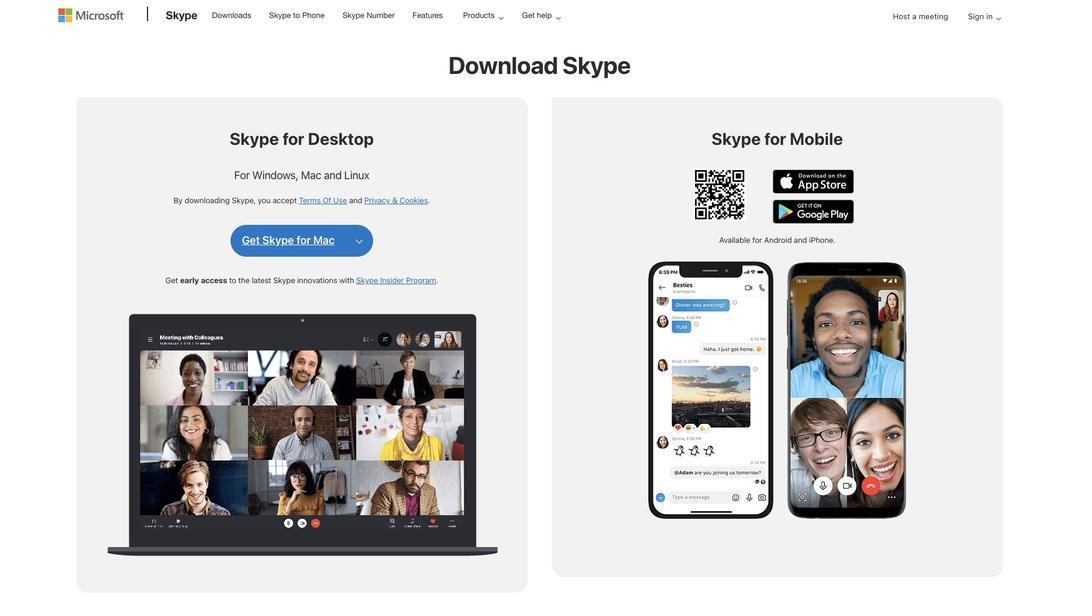 Task type: describe. For each thing, give the bounding box(es) containing it.
latest
[[252, 276, 271, 285]]

downloads
[[212, 11, 251, 20]]

by downloading skype, you accept terms of use and privacy & cookies .
[[174, 196, 430, 205]]

menu bar containing host a meeting
[[58, 1, 1022, 64]]

features
[[413, 11, 443, 20]]

phone
[[302, 11, 325, 20]]

skype number
[[343, 11, 395, 20]]

iphone.
[[809, 235, 836, 245]]

android
[[765, 235, 792, 245]]

accept
[[273, 196, 297, 205]]

skype to phone
[[269, 11, 325, 20]]

get skype for mac
[[242, 235, 335, 247]]

linux
[[344, 169, 370, 182]]

the
[[238, 276, 250, 285]]

mobile
[[790, 129, 843, 149]]

and for available for android and iphone.
[[794, 235, 807, 245]]

terms
[[299, 196, 321, 205]]

1 vertical spatial mac
[[314, 235, 335, 247]]

get early access to the latest skype innovations with skype insider program .
[[165, 276, 438, 285]]

get skype for mac link
[[242, 234, 335, 248]]

with
[[340, 276, 354, 285]]

1 vertical spatial to
[[229, 276, 236, 285]]

skype to phone link
[[264, 1, 330, 30]]

skype number link
[[337, 1, 400, 30]]

cookies
[[400, 196, 428, 205]]

use
[[333, 196, 347, 205]]

skype inside skype number link
[[343, 11, 365, 20]]

host
[[893, 11, 911, 21]]

for for skype for desktop
[[283, 129, 305, 149]]

a
[[913, 11, 917, 21]]

in
[[987, 11, 993, 21]]

get help button
[[512, 1, 571, 30]]

arrow down image
[[992, 11, 1006, 26]]

. for skype insider program
[[436, 276, 438, 285]]

. for privacy & cookies
[[428, 196, 430, 205]]

help
[[537, 11, 552, 20]]

insider
[[380, 276, 404, 285]]

downloads link
[[207, 1, 257, 30]]

desktop
[[308, 129, 374, 149]]

download skype through qr code image
[[694, 169, 746, 221]]

host a meeting link
[[884, 1, 958, 32]]

1 horizontal spatial to
[[293, 11, 300, 20]]

skype for desktop
[[230, 129, 374, 149]]

number
[[367, 11, 395, 20]]



Task type: locate. For each thing, give the bounding box(es) containing it.
skype inside skype to phone link
[[269, 11, 291, 20]]

products
[[463, 11, 495, 20]]

and left linux
[[324, 169, 342, 182]]

get left "early"
[[165, 276, 178, 285]]

0 vertical spatial get
[[522, 11, 535, 20]]

0 vertical spatial .
[[428, 196, 430, 205]]

2 vertical spatial get
[[165, 276, 178, 285]]

for for available for android and iphone.
[[753, 235, 762, 245]]

windows,
[[252, 169, 299, 182]]

0 horizontal spatial to
[[229, 276, 236, 285]]

skype for mobile
[[712, 129, 843, 149]]

0 horizontal spatial and
[[324, 169, 342, 182]]

. right &
[[428, 196, 430, 205]]

get help
[[522, 11, 552, 20]]

get inside dropdown button
[[522, 11, 535, 20]]

2 vertical spatial and
[[794, 235, 807, 245]]

for
[[283, 129, 305, 149], [765, 129, 787, 149], [297, 235, 311, 247], [753, 235, 762, 245]]

0 horizontal spatial .
[[428, 196, 430, 205]]

skype inside skype link
[[166, 8, 198, 22]]

terms of use link
[[299, 196, 347, 205]]

microsoft image
[[58, 8, 123, 22]]

meeting
[[919, 11, 949, 21]]

1 horizontal spatial get
[[242, 235, 260, 247]]

early
[[180, 276, 199, 285]]

get for get skype for mac
[[242, 235, 260, 247]]

access
[[201, 276, 227, 285]]

for for skype for mobile
[[765, 129, 787, 149]]

and right the 'use'
[[349, 196, 362, 205]]

0 horizontal spatial get
[[165, 276, 178, 285]]

menu bar
[[58, 1, 1022, 64]]

for left mobile
[[765, 129, 787, 149]]

sign
[[969, 11, 985, 21]]

innovations
[[297, 276, 337, 285]]

get left help on the top of page
[[522, 11, 535, 20]]

for windows, mac and linux
[[234, 169, 370, 182]]

available
[[720, 235, 751, 245]]

privacy
[[364, 196, 390, 205]]

sign in
[[969, 11, 993, 21]]

to
[[293, 11, 300, 20], [229, 276, 236, 285]]

skype,
[[232, 196, 256, 205]]

get up the
[[242, 235, 260, 247]]

skype inside the get skype for mac link
[[263, 235, 294, 247]]

mac
[[301, 169, 322, 182], [314, 235, 335, 247]]

download on the appstore image
[[773, 170, 854, 194]]

for
[[234, 169, 250, 182]]

privacy & cookies link
[[364, 196, 428, 205]]

available for android and iphone.
[[720, 235, 836, 245]]

and left iphone. at right top
[[794, 235, 807, 245]]

1 horizontal spatial .
[[436, 276, 438, 285]]

1 vertical spatial and
[[349, 196, 362, 205]]

for up get early access to the latest skype innovations with skype insider program . on the left top of page
[[297, 235, 311, 247]]

for up for windows, mac and linux
[[283, 129, 305, 149]]

program
[[406, 276, 436, 285]]

1 vertical spatial .
[[436, 276, 438, 285]]

skype
[[166, 8, 198, 22], [269, 11, 291, 20], [343, 11, 365, 20], [563, 51, 631, 79], [230, 129, 279, 149], [712, 129, 761, 149], [263, 235, 294, 247], [273, 276, 295, 285], [356, 276, 378, 285]]

mac up innovations
[[314, 235, 335, 247]]

by
[[174, 196, 183, 205]]

and
[[324, 169, 342, 182], [349, 196, 362, 205], [794, 235, 807, 245]]

2 horizontal spatial get
[[522, 11, 535, 20]]

for left android
[[753, 235, 762, 245]]

to left the
[[229, 276, 236, 285]]

0 vertical spatial to
[[293, 11, 300, 20]]

2 horizontal spatial and
[[794, 235, 807, 245]]

skype insider program link
[[356, 276, 436, 285]]

mac up terms
[[301, 169, 322, 182]]

.
[[428, 196, 430, 205], [436, 276, 438, 285]]

get for get help
[[522, 11, 535, 20]]

features link
[[407, 1, 448, 30]]

you
[[258, 196, 271, 205]]

download
[[449, 51, 558, 79]]

. right insider
[[436, 276, 438, 285]]

1 vertical spatial get
[[242, 235, 260, 247]]

skype link
[[160, 1, 204, 33]]

to left the "phone"
[[293, 11, 300, 20]]

products button
[[453, 1, 514, 30]]

skype on mobile device image
[[648, 257, 907, 522]]

get it on google play image
[[773, 200, 854, 224]]

get
[[522, 11, 535, 20], [242, 235, 260, 247], [165, 276, 178, 285]]

download skype
[[449, 51, 631, 79]]

of
[[323, 196, 331, 205]]

downloading
[[185, 196, 230, 205]]

0 vertical spatial and
[[324, 169, 342, 182]]

host a meeting
[[893, 11, 949, 21]]

&
[[392, 196, 398, 205]]

sign in link
[[959, 1, 1006, 32]]

0 vertical spatial mac
[[301, 169, 322, 182]]

1 horizontal spatial and
[[349, 196, 362, 205]]

and for for windows, mac and linux
[[324, 169, 342, 182]]



Task type: vqa. For each thing, say whether or not it's contained in the screenshot.
help on the top
yes



